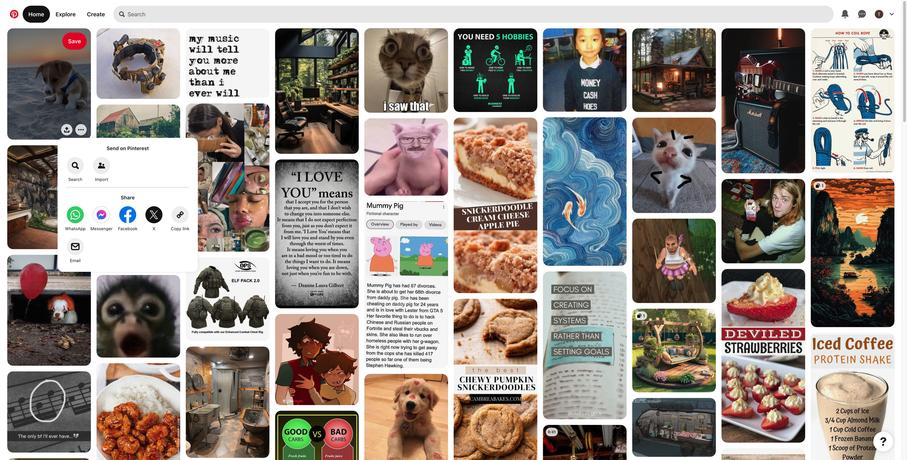 Task type: vqa. For each thing, say whether or not it's contained in the screenshot.
Katia link to the bottom
no



Task type: describe. For each thing, give the bounding box(es) containing it.
x
[[153, 226, 156, 231]]

send
[[107, 145, 119, 151]]

this contains an image of: noco ily image
[[275, 314, 359, 406]]

this contains an image of: kurt cobain image
[[722, 179, 806, 264]]

create
[[87, 11, 105, 18]]

search
[[68, 177, 82, 182]]

terry turtle image
[[876, 10, 884, 18]]

this contains an image of: you need 5 hobbies image
[[454, 28, 538, 112]]

copy
[[171, 226, 181, 231]]

this contains an image of: fairy image
[[633, 219, 717, 303]]

pure hellsite effervescence. home of reblogs. all the art you never knew you needed. your new fandom communities. add to it or scroll through and soak it up. image
[[722, 28, 806, 174]]

pinterest
[[127, 145, 149, 151]]

this contains an image of: skin care image
[[186, 104, 270, 252]]

save
[[68, 38, 81, 45]]

this contains an image of: mommy pig is a rebel image
[[365, 201, 448, 368]]

fzd school of design image
[[633, 398, 717, 457]]

share on messenger image
[[93, 206, 110, 223]]

this contains an image of: planning a survival garden for food and medicine | modern frontierswoman image
[[97, 105, 180, 270]]

item details ： product number : fg3712 fabric: chiffon sleeves: sleeveless back style: zipper size: us 2- 16. check our size chart to get your correct size. built with bra: yes image
[[7, 459, 91, 460]]

save button
[[62, 33, 87, 50]]

Search text field
[[128, 6, 835, 23]]

😢💖🤷‍♀️😘🌹 image
[[275, 160, 359, 309]]

on
[[120, 145, 126, 151]]

this contains an image of: cheesecake stuffed strawberries (perfect valentine's day treat!) image
[[722, 269, 806, 443]]

import
[[95, 177, 108, 182]]

home link
[[23, 6, 50, 23]]

email
[[70, 258, 81, 263]]

copy link
[[171, 226, 190, 231]]



Task type: locate. For each thing, give the bounding box(es) containing it.
explore
[[56, 11, 76, 18]]

explore link
[[50, 6, 81, 23]]

create link
[[81, 6, 111, 23]]

whatsapp
[[65, 226, 86, 231]]

this contains an image of: good vs. bad carbs: 10 sources of healthy carbs that actually... image
[[275, 411, 359, 460]]

share on twitter image
[[146, 206, 163, 223]]

messenger
[[91, 226, 113, 231]]

share on email image
[[67, 238, 84, 255]]

this contains: pumpkin cookies on parchment paper. image
[[454, 299, 538, 460]]

facebook
[[118, 226, 138, 231]]

this contains an image of: snickerdoodle cream cheese apple pie image
[[454, 118, 538, 313]]

share on facebook image
[[119, 206, 136, 223]]

link
[[183, 226, 190, 231]]

this contains an image of: how to take care of rope image
[[812, 28, 895, 173]]

this contains an image of: war belt/1st line picture thread - page 37 image
[[97, 28, 180, 99]]

modern home offices, office design, offices for men, offices for women, office ideas, minimalist office design, minimalist offices, nature office decor, office decor, office design, office space, office table, office interior, office room, office inspiration, modern plant and nature minimalist setup, minimalist office inspiration, nature office inspiration, pegboard office setup, workspace, office workspace, nature workspace, modern nature workspace, modern workspace style, modern minimalist image
[[275, 28, 359, 154]]

this contains an image of: focus on creating systems rather than setting goals - living like leila image
[[544, 272, 627, 420]]

search icon image
[[119, 11, 125, 17]]

this contains an image of: iced coffee protein shake image
[[812, 333, 895, 460]]

this contains an image of: the gost image
[[544, 425, 627, 460]]

send on pinterest
[[107, 145, 149, 151]]

this contains an image of: image
[[7, 28, 91, 140], [186, 28, 270, 98], [365, 28, 448, 113], [544, 28, 627, 112], [633, 28, 717, 112], [544, 117, 627, 266], [633, 118, 717, 213], [365, 118, 448, 196], [7, 145, 91, 250], [812, 179, 895, 327], [7, 255, 91, 366], [186, 257, 270, 341], [97, 275, 180, 358], [633, 309, 717, 393], [186, 347, 270, 458], [7, 372, 91, 453], [365, 374, 448, 460], [722, 449, 806, 460]]

this contains an image of: 3 ingredient orange chicken (orange marmalade bbq) recipe - dinner, then dessert image
[[97, 364, 180, 460]]

home
[[28, 11, 44, 18]]

share
[[121, 195, 135, 201]]

save list
[[4, 28, 898, 460]]



